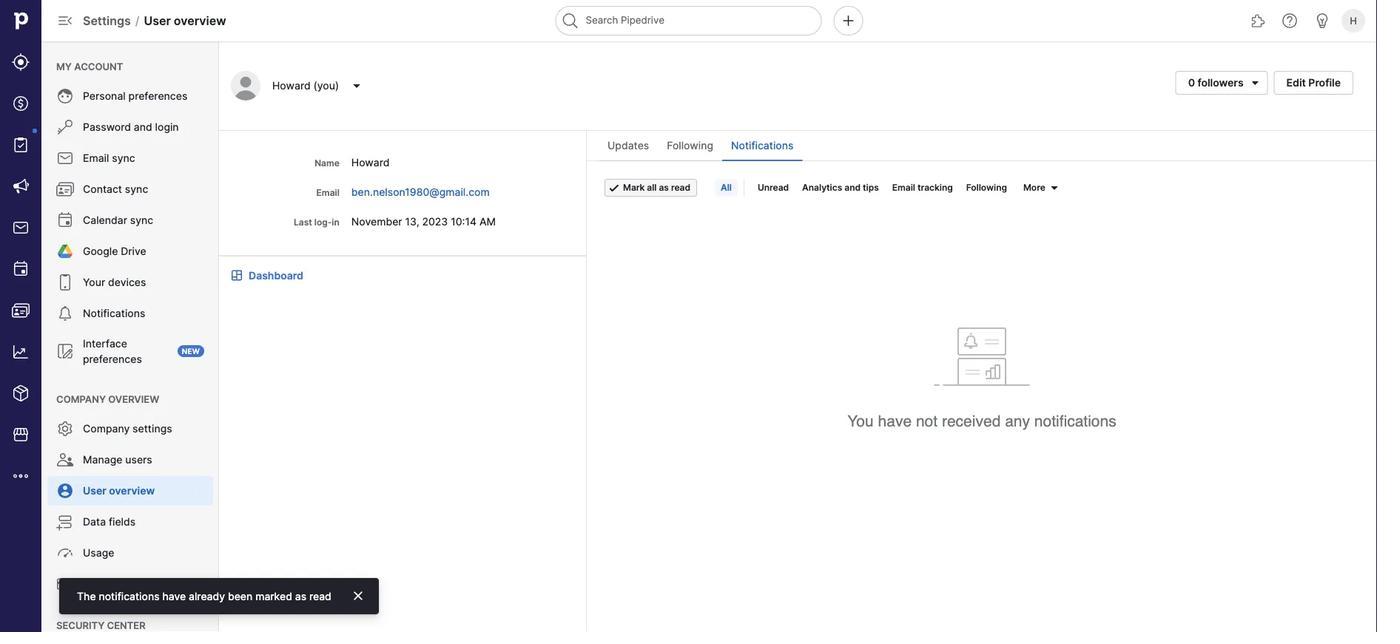 Task type: locate. For each thing, give the bounding box(es) containing it.
size s image
[[1049, 182, 1060, 194]]

personal preferences
[[83, 90, 188, 103]]

personal preferences link
[[47, 81, 213, 111]]

dashboard
[[249, 269, 303, 282]]

0 vertical spatial as
[[659, 182, 669, 193]]

1 vertical spatial have
[[162, 591, 186, 603]]

0 horizontal spatial have
[[162, 591, 186, 603]]

user overview menu item
[[41, 477, 219, 506]]

howard for howard
[[351, 156, 390, 169]]

0 vertical spatial have
[[878, 413, 912, 431]]

email down the name
[[316, 188, 340, 198]]

color undefined image up campaigns icon
[[12, 136, 30, 154]]

have left already
[[162, 591, 186, 603]]

following button
[[961, 179, 1013, 197]]

notifications down your devices on the left of page
[[83, 308, 145, 320]]

and inside menu
[[134, 121, 152, 134]]

0 horizontal spatial and
[[134, 121, 152, 134]]

the notifications have already been marked as read
[[77, 591, 331, 603]]

have
[[878, 413, 912, 431], [162, 591, 186, 603]]

any
[[1005, 413, 1030, 431]]

1 horizontal spatial email
[[316, 188, 340, 198]]

0 horizontal spatial notifications
[[83, 308, 145, 320]]

howard (you)
[[272, 80, 339, 92]]

contact sync
[[83, 183, 148, 196]]

email up contact
[[83, 152, 109, 165]]

notifications right any
[[1035, 413, 1117, 431]]

email sync
[[83, 152, 135, 165]]

company down company overview at bottom left
[[83, 423, 130, 436]]

1 vertical spatial company
[[83, 423, 130, 436]]

overview for company overview
[[108, 394, 159, 405]]

color undefined image for company
[[56, 420, 74, 438]]

0 horizontal spatial notifications
[[99, 591, 160, 603]]

personal
[[83, 90, 126, 103]]

4 color undefined image from the top
[[56, 545, 74, 563]]

contacts image
[[12, 302, 30, 320]]

color primary inverted image
[[352, 591, 364, 603]]

1 horizontal spatial and
[[845, 182, 861, 193]]

contact
[[83, 183, 122, 196]]

notifications up the unread
[[731, 140, 794, 152]]

received
[[942, 413, 1001, 431]]

howard right the name
[[351, 156, 390, 169]]

edit profile
[[1287, 77, 1341, 89]]

email for email tracking
[[892, 182, 916, 193]]

color undefined image left data
[[56, 514, 74, 531]]

h
[[1350, 15, 1357, 26]]

company for company settings
[[83, 423, 130, 436]]

h button
[[1339, 6, 1369, 36]]

color undefined image for notifications
[[56, 305, 74, 323]]

sales assistant image
[[1314, 12, 1332, 30]]

as right marked
[[295, 591, 307, 603]]

usage link
[[47, 539, 213, 568]]

following left more at top right
[[967, 182, 1007, 193]]

1 horizontal spatial notifications
[[1035, 413, 1117, 431]]

color undefined image left interface
[[56, 343, 74, 360]]

1 vertical spatial howard
[[351, 156, 390, 169]]

overview for user overview
[[109, 485, 155, 498]]

as right all
[[659, 182, 669, 193]]

deals image
[[12, 95, 30, 113]]

sync inside 'link'
[[125, 183, 148, 196]]

1 horizontal spatial notifications
[[731, 140, 794, 152]]

1 vertical spatial overview
[[108, 394, 159, 405]]

color undefined image inside personal preferences link
[[56, 87, 74, 105]]

color undefined image for your devices
[[56, 274, 74, 292]]

password
[[83, 121, 131, 134]]

overview inside "link"
[[109, 485, 155, 498]]

the
[[77, 591, 96, 603]]

you
[[848, 413, 874, 431]]

0 horizontal spatial email
[[83, 152, 109, 165]]

1 vertical spatial user
[[83, 485, 106, 498]]

preferences for interface
[[83, 353, 142, 366]]

profile
[[1309, 77, 1341, 89]]

1 vertical spatial read
[[309, 591, 331, 603]]

0 followers
[[1188, 77, 1244, 89]]

following up mark all as read
[[667, 140, 714, 152]]

email left tracking
[[892, 182, 916, 193]]

sync
[[112, 152, 135, 165], [125, 183, 148, 196], [130, 214, 153, 227]]

ben.nelson1980@gmail.com link
[[351, 186, 493, 198]]

preferences up "login"
[[128, 90, 188, 103]]

5 color undefined image from the top
[[56, 576, 74, 594]]

1 color undefined image from the top
[[56, 87, 74, 105]]

0 vertical spatial user
[[144, 13, 171, 28]]

sync down the email sync link
[[125, 183, 148, 196]]

color undefined image
[[56, 118, 74, 136], [12, 136, 30, 154], [56, 150, 74, 167], [56, 181, 74, 198], [56, 212, 74, 229], [56, 243, 74, 261], [56, 343, 74, 360], [56, 420, 74, 438], [56, 452, 74, 469], [56, 483, 74, 500], [56, 514, 74, 531]]

unread
[[758, 182, 789, 193]]

color undefined image right the marketplace "icon"
[[56, 420, 74, 438]]

size s image
[[608, 182, 620, 194]]

0 vertical spatial and
[[134, 121, 152, 134]]

sync down password and login link on the left of page
[[112, 152, 135, 165]]

color undefined image inside password and login link
[[56, 118, 74, 136]]

updates
[[608, 140, 649, 152]]

0 vertical spatial following
[[667, 140, 714, 152]]

color undefined image inside the email sync link
[[56, 150, 74, 167]]

color undefined image inside usage "link"
[[56, 545, 74, 563]]

0 vertical spatial read
[[671, 182, 691, 193]]

edit profile button
[[1274, 71, 1354, 95]]

data
[[83, 516, 106, 529]]

1 horizontal spatial as
[[659, 182, 669, 193]]

color undefined image inside contact sync 'link'
[[56, 181, 74, 198]]

color undefined image down my
[[56, 87, 74, 105]]

color undefined image for user
[[56, 483, 74, 500]]

company settings link
[[47, 415, 213, 444]]

all button
[[715, 179, 738, 197]]

email inside 'button'
[[892, 182, 916, 193]]

2 horizontal spatial email
[[892, 182, 916, 193]]

password and login
[[83, 121, 179, 134]]

email
[[83, 152, 109, 165], [892, 182, 916, 193], [316, 188, 340, 198]]

settings
[[133, 423, 172, 436]]

color undefined image left the
[[56, 576, 74, 594]]

color undefined image inside notifications link
[[56, 305, 74, 323]]

company for company overview
[[56, 394, 106, 405]]

color undefined image inside manage users link
[[56, 452, 74, 469]]

company overview
[[56, 394, 159, 405]]

settings / user overview
[[83, 13, 226, 28]]

and left tips at the right top of the page
[[845, 182, 861, 193]]

menu containing personal preferences
[[41, 41, 219, 633]]

user up data
[[83, 485, 106, 498]]

Search Pipedrive field
[[556, 6, 822, 36]]

password and login link
[[47, 113, 213, 142]]

color undefined image right contacts image on the left
[[56, 305, 74, 323]]

13,
[[405, 215, 419, 228]]

settings
[[83, 13, 131, 28]]

calendar sync link
[[47, 206, 213, 235]]

/
[[135, 13, 140, 28]]

and for password
[[134, 121, 152, 134]]

account
[[74, 61, 123, 72]]

preferences for personal
[[128, 90, 188, 103]]

preferences
[[128, 90, 188, 103], [83, 353, 142, 366]]

1 horizontal spatial user
[[144, 13, 171, 28]]

menu
[[0, 0, 41, 633], [41, 41, 219, 633]]

color undefined image right more icon
[[56, 483, 74, 500]]

0 horizontal spatial user
[[83, 485, 106, 498]]

color undefined image
[[56, 87, 74, 105], [56, 274, 74, 292], [56, 305, 74, 323], [56, 545, 74, 563], [56, 576, 74, 594]]

overview right /
[[174, 13, 226, 28]]

all
[[647, 182, 657, 193]]

color undefined image inside calendar sync link
[[56, 212, 74, 229]]

1 vertical spatial following
[[967, 182, 1007, 193]]

name
[[315, 158, 340, 169]]

0 horizontal spatial howard
[[272, 80, 311, 92]]

1 horizontal spatial following
[[967, 182, 1007, 193]]

color undefined image inside data fields link
[[56, 514, 74, 531]]

november 13, 2023 10:14 am
[[351, 215, 496, 228]]

have left not
[[878, 413, 912, 431]]

0 vertical spatial notifications
[[1035, 413, 1117, 431]]

notifications
[[731, 140, 794, 152], [83, 308, 145, 320]]

you have not received any notifications
[[848, 413, 1117, 431]]

company
[[56, 394, 106, 405], [83, 423, 130, 436]]

tips
[[863, 182, 879, 193]]

color undefined image inside your devices link
[[56, 274, 74, 292]]

interface
[[83, 338, 127, 350]]

1 vertical spatial notifications
[[83, 308, 145, 320]]

mark all as read
[[623, 182, 691, 193]]

and
[[134, 121, 152, 134], [845, 182, 861, 193]]

howard left (you)
[[272, 80, 311, 92]]

color undefined image left calendar
[[56, 212, 74, 229]]

data fields link
[[47, 508, 213, 537]]

0 vertical spatial preferences
[[128, 90, 188, 103]]

color undefined image inside user overview "link"
[[56, 483, 74, 500]]

1 vertical spatial and
[[845, 182, 861, 193]]

user
[[144, 13, 171, 28], [83, 485, 106, 498]]

0 vertical spatial howard
[[272, 80, 311, 92]]

and left "login"
[[134, 121, 152, 134]]

user right /
[[144, 13, 171, 28]]

color undefined image inside the company settings link
[[56, 420, 74, 438]]

insights image
[[12, 343, 30, 361]]

mark all as read button
[[605, 179, 697, 197]]

sync up drive
[[130, 214, 153, 227]]

overview down manage users link
[[109, 485, 155, 498]]

color undefined image left manage
[[56, 452, 74, 469]]

read left color primary inverted image
[[309, 591, 331, 603]]

preferences down interface
[[83, 353, 142, 366]]

following
[[667, 140, 714, 152], [967, 182, 1007, 193]]

2 vertical spatial overview
[[109, 485, 155, 498]]

users
[[125, 454, 152, 467]]

2 color undefined image from the top
[[56, 274, 74, 292]]

overview up the company settings link
[[108, 394, 159, 405]]

0 horizontal spatial as
[[295, 591, 307, 603]]

company up company settings
[[56, 394, 106, 405]]

0 vertical spatial company
[[56, 394, 106, 405]]

1 vertical spatial preferences
[[83, 353, 142, 366]]

color undefined image left the google
[[56, 243, 74, 261]]

home image
[[10, 10, 32, 32]]

color undefined image left password
[[56, 118, 74, 136]]

log-
[[314, 217, 332, 228]]

user inside "link"
[[83, 485, 106, 498]]

howard
[[272, 80, 311, 92], [351, 156, 390, 169]]

color undefined image inside google drive link
[[56, 243, 74, 261]]

0 vertical spatial sync
[[112, 152, 135, 165]]

color undefined image left usage
[[56, 545, 74, 563]]

color undefined image left email sync on the top left of page
[[56, 150, 74, 167]]

2 vertical spatial sync
[[130, 214, 153, 227]]

menu toggle image
[[56, 12, 74, 30]]

read
[[671, 182, 691, 193], [309, 591, 331, 603]]

and inside button
[[845, 182, 861, 193]]

1 horizontal spatial read
[[671, 182, 691, 193]]

select user image
[[348, 80, 366, 92]]

color undefined image inside billing link
[[56, 576, 74, 594]]

1 vertical spatial sync
[[125, 183, 148, 196]]

center
[[107, 620, 146, 632]]

0 vertical spatial overview
[[174, 13, 226, 28]]

read right all
[[671, 182, 691, 193]]

quick help image
[[1281, 12, 1299, 30]]

last
[[294, 217, 312, 228]]

notifications up the center
[[99, 591, 160, 603]]

email tracking button
[[887, 179, 959, 197]]

notifications inside menu
[[83, 308, 145, 320]]

color undefined image for calendar
[[56, 212, 74, 229]]

color undefined image for interface
[[56, 343, 74, 360]]

color undefined image for password
[[56, 118, 74, 136]]

color undefined image left "your"
[[56, 274, 74, 292]]

and for analytics
[[845, 182, 861, 193]]

0 vertical spatial notifications
[[731, 140, 794, 152]]

color undefined image left contact
[[56, 181, 74, 198]]

3 color undefined image from the top
[[56, 305, 74, 323]]

1 horizontal spatial howard
[[351, 156, 390, 169]]



Task type: describe. For each thing, give the bounding box(es) containing it.
manage
[[83, 454, 122, 467]]

color link image
[[231, 270, 243, 282]]

google drive link
[[47, 237, 213, 266]]

0
[[1188, 77, 1195, 89]]

email tracking
[[892, 182, 953, 193]]

10:14
[[451, 215, 477, 228]]

company settings
[[83, 423, 172, 436]]

your devices link
[[47, 268, 213, 298]]

my account
[[56, 61, 123, 72]]

ben.nelson1980@gmail.com
[[351, 186, 490, 198]]

fields
[[109, 516, 136, 529]]

(you)
[[313, 80, 339, 92]]

security
[[56, 620, 105, 632]]

sync for contact sync
[[125, 183, 148, 196]]

as inside mark all as read button
[[659, 182, 669, 193]]

2023
[[422, 215, 448, 228]]

your devices
[[83, 276, 146, 289]]

billing
[[83, 578, 112, 591]]

sales inbox image
[[12, 219, 30, 237]]

analytics
[[802, 182, 843, 193]]

last log-in
[[294, 217, 340, 228]]

leads image
[[12, 53, 30, 71]]

not
[[916, 413, 938, 431]]

drive
[[121, 245, 146, 258]]

color undefined image for google
[[56, 243, 74, 261]]

color undefined image for contact
[[56, 181, 74, 198]]

usage
[[83, 547, 114, 560]]

all
[[721, 182, 732, 193]]

manage users
[[83, 454, 152, 467]]

campaigns image
[[12, 178, 30, 195]]

marketplace image
[[12, 426, 30, 444]]

security center
[[56, 620, 146, 632]]

google drive
[[83, 245, 146, 258]]

new
[[182, 347, 200, 356]]

color undefined image for billing
[[56, 576, 74, 594]]

billing link
[[47, 570, 213, 600]]

color undefined image for email
[[56, 150, 74, 167]]

more image
[[12, 468, 30, 486]]

more
[[1024, 182, 1046, 193]]

products image
[[12, 385, 30, 403]]

calendar sync
[[83, 214, 153, 227]]

0 horizontal spatial read
[[309, 591, 331, 603]]

manage users link
[[47, 446, 213, 475]]

color undefined image for personal preferences
[[56, 87, 74, 105]]

0 followers button
[[1176, 71, 1268, 95]]

howard for howard (you)
[[272, 80, 311, 92]]

activities image
[[12, 261, 30, 278]]

user overview
[[83, 485, 155, 498]]

contact sync link
[[47, 175, 213, 204]]

november
[[351, 215, 402, 228]]

your
[[83, 276, 105, 289]]

tracking
[[918, 182, 953, 193]]

color undefined image for manage
[[56, 452, 74, 469]]

login
[[155, 121, 179, 134]]

read inside mark all as read button
[[671, 182, 691, 193]]

data fields
[[83, 516, 136, 529]]

dashboard link
[[249, 268, 303, 283]]

1 vertical spatial as
[[295, 591, 307, 603]]

email sync link
[[47, 144, 213, 173]]

marked
[[255, 591, 292, 603]]

analytics and tips button
[[797, 179, 885, 197]]

1 horizontal spatial have
[[878, 413, 912, 431]]

interface preferences
[[83, 338, 142, 366]]

sync for calendar sync
[[130, 214, 153, 227]]

analytics and tips
[[802, 182, 879, 193]]

already
[[189, 591, 225, 603]]

am
[[480, 215, 496, 228]]

notifications link
[[47, 299, 213, 329]]

0 horizontal spatial following
[[667, 140, 714, 152]]

email for email sync
[[83, 152, 109, 165]]

color primary image
[[1247, 77, 1265, 89]]

quick add image
[[840, 12, 857, 30]]

followers
[[1198, 77, 1244, 89]]

mark
[[623, 182, 645, 193]]

devices
[[108, 276, 146, 289]]

more button
[[1018, 179, 1063, 197]]

following inside button
[[967, 182, 1007, 193]]

1 vertical spatial notifications
[[99, 591, 160, 603]]

edit
[[1287, 77, 1306, 89]]

user overview link
[[47, 477, 213, 506]]

google
[[83, 245, 118, 258]]

color undefined image for usage
[[56, 545, 74, 563]]

calendar
[[83, 214, 127, 227]]

been
[[228, 591, 253, 603]]

in
[[332, 217, 340, 228]]

sync for email sync
[[112, 152, 135, 165]]

color undefined image for data
[[56, 514, 74, 531]]



Task type: vqa. For each thing, say whether or not it's contained in the screenshot.
bottommost Get started for free
no



